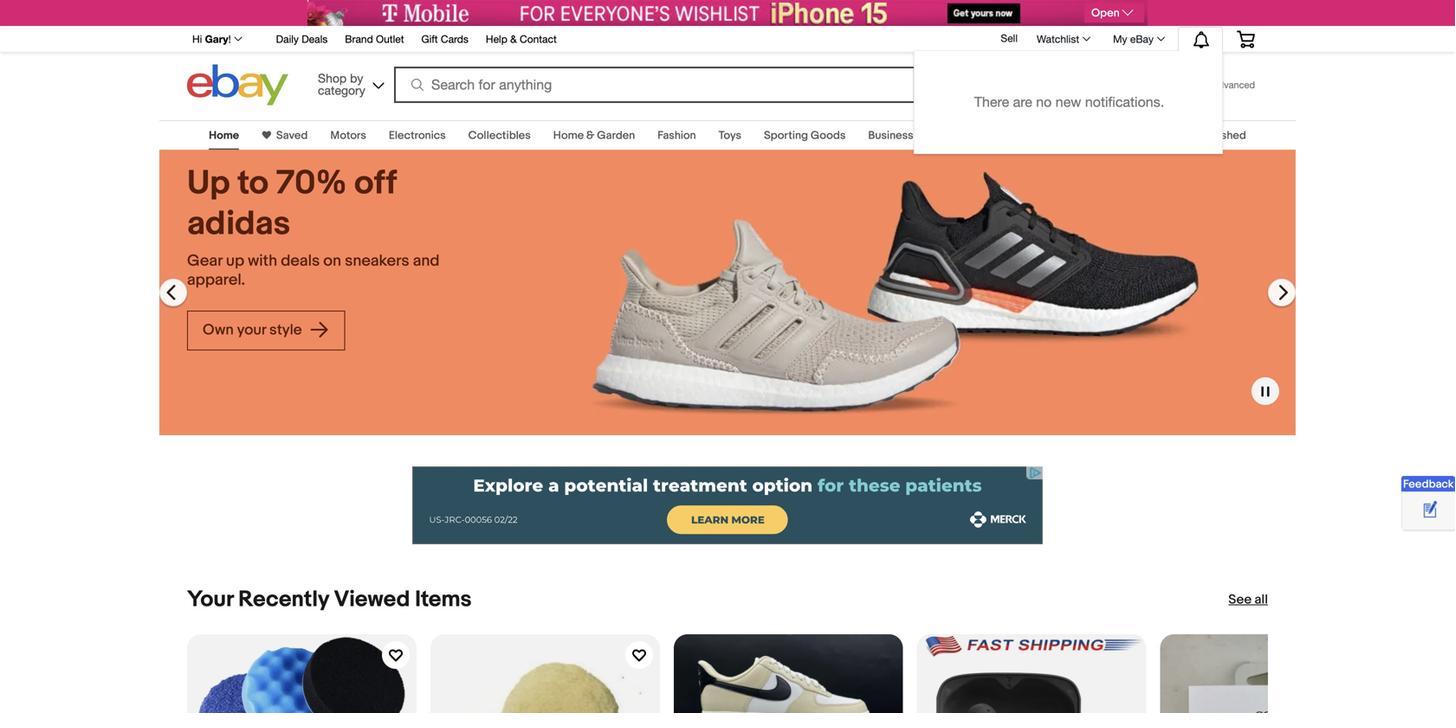Task type: locate. For each thing, give the bounding box(es) containing it.
business
[[868, 129, 914, 142]]

None submit
[[1058, 67, 1204, 103]]

2 horizontal spatial &
[[916, 129, 924, 142]]

& left garden
[[586, 129, 595, 142]]

70%
[[276, 164, 347, 204]]

feedback
[[1403, 478, 1454, 492]]

help & contact link
[[486, 30, 557, 49]]

account navigation
[[183, 26, 1268, 154]]

gear
[[187, 252, 222, 271]]

items
[[415, 587, 472, 614]]

motors
[[330, 129, 366, 142]]

on
[[323, 252, 341, 271]]

&
[[510, 33, 517, 45], [586, 129, 595, 142], [916, 129, 924, 142]]

& inside help & contact link
[[510, 33, 517, 45]]

own your style
[[203, 321, 305, 339]]

new
[[1056, 94, 1081, 110]]

daily deals
[[276, 33, 328, 45]]

saved
[[276, 129, 308, 142]]

0 vertical spatial advertisement region
[[308, 0, 1148, 26]]

own
[[203, 321, 234, 339]]

up to 70% off adidas gear up with deals on sneakers and apparel.
[[187, 164, 440, 290]]

sell link
[[993, 32, 1026, 44]]

shop by category
[[318, 71, 365, 97]]

daily deals link
[[276, 30, 328, 49]]

home left garden
[[553, 129, 584, 142]]

hi gary !
[[192, 33, 231, 45]]

shop
[[318, 71, 347, 85]]

contact
[[520, 33, 557, 45]]

home & garden
[[553, 129, 635, 142]]

brand outlet link
[[345, 30, 404, 49]]

Search for anything text field
[[397, 68, 910, 101]]

home
[[209, 129, 239, 142], [553, 129, 584, 142]]

1 horizontal spatial &
[[586, 129, 595, 142]]

motors link
[[330, 129, 366, 142]]

style
[[269, 321, 302, 339]]

refurbished link
[[1184, 129, 1246, 142]]

electronics
[[389, 129, 446, 142]]

up
[[187, 164, 230, 204]]

gift cards
[[421, 33, 469, 45]]

by
[[350, 71, 363, 85]]

home up up
[[209, 129, 239, 142]]

garden
[[597, 129, 635, 142]]

1 vertical spatial advertisement region
[[412, 467, 1043, 545]]

there are no new notifications. banner
[[183, 26, 1268, 154]]

business & industrial link
[[868, 129, 973, 142]]

my ebay link
[[1104, 29, 1173, 49]]

2 home from the left
[[553, 129, 584, 142]]

1 horizontal spatial home
[[553, 129, 584, 142]]

1 home from the left
[[209, 129, 239, 142]]

advanced
[[1212, 79, 1255, 91]]

outlet
[[376, 33, 404, 45]]

business & industrial
[[868, 129, 973, 142]]

viewed
[[334, 587, 410, 614]]

see
[[1229, 592, 1252, 608]]

up to 70% off adidas link
[[187, 164, 475, 245]]

deals
[[281, 252, 320, 271]]

advertisement region
[[308, 0, 1148, 26], [412, 467, 1043, 545]]

advertisement region inside up to 70% off adidas main content
[[412, 467, 1043, 545]]

see all
[[1229, 592, 1268, 608]]

home for home & garden
[[553, 129, 584, 142]]

help
[[486, 33, 507, 45]]

category
[[318, 83, 365, 97]]

up
[[226, 252, 244, 271]]

0 horizontal spatial &
[[510, 33, 517, 45]]

& right help at the left top of the page
[[510, 33, 517, 45]]

0 horizontal spatial home
[[209, 129, 239, 142]]

your recently viewed items link
[[187, 587, 472, 614]]

& right business
[[916, 129, 924, 142]]

my ebay
[[1113, 33, 1154, 45]]

electronics link
[[389, 129, 446, 142]]



Task type: describe. For each thing, give the bounding box(es) containing it.
refurbished
[[1184, 129, 1246, 142]]

sporting goods link
[[764, 129, 846, 142]]

up to 70% off adidas main content
[[0, 110, 1455, 714]]

adidas
[[187, 204, 290, 245]]

your
[[237, 321, 266, 339]]

gary
[[205, 33, 228, 45]]

brand outlet
[[345, 33, 404, 45]]

there
[[974, 94, 1009, 110]]

sneakers
[[345, 252, 409, 271]]

home & garden link
[[553, 129, 635, 142]]

brand
[[345, 33, 373, 45]]

deals
[[302, 33, 328, 45]]

watchlist link
[[1027, 29, 1098, 49]]

with
[[248, 252, 277, 271]]

gift cards link
[[421, 30, 469, 49]]

to
[[238, 164, 269, 204]]

fashion
[[658, 129, 696, 142]]

sporting goods
[[764, 129, 846, 142]]

collectibles link
[[468, 129, 531, 142]]

goods
[[811, 129, 846, 142]]

help & contact
[[486, 33, 557, 45]]

your
[[187, 587, 233, 614]]

open button
[[1084, 3, 1144, 23]]

& for contact
[[510, 33, 517, 45]]

industrial
[[927, 129, 973, 142]]

watchlist
[[1037, 33, 1079, 45]]

cards
[[441, 33, 469, 45]]

my
[[1113, 33, 1127, 45]]

collectibles
[[468, 129, 531, 142]]

see all link
[[1229, 592, 1268, 609]]

no
[[1036, 94, 1052, 110]]

notifications.
[[1085, 94, 1164, 110]]

own your style link
[[187, 311, 345, 351]]

fashion link
[[658, 129, 696, 142]]

and
[[413, 252, 440, 271]]

daily
[[276, 33, 299, 45]]

toys link
[[719, 129, 742, 142]]

your shopping cart image
[[1236, 31, 1256, 48]]

shop by category button
[[310, 65, 388, 102]]

sporting
[[764, 129, 808, 142]]

all
[[1255, 592, 1268, 608]]

hi
[[192, 33, 202, 45]]

recently
[[238, 587, 329, 614]]

advanced link
[[1204, 68, 1264, 102]]

ebay
[[1130, 33, 1154, 45]]

off
[[354, 164, 396, 204]]

& for industrial
[[916, 129, 924, 142]]

gift
[[421, 33, 438, 45]]

your recently viewed items
[[187, 587, 472, 614]]

home for home
[[209, 129, 239, 142]]

are
[[1013, 94, 1032, 110]]

apparel.
[[187, 271, 245, 290]]

saved link
[[271, 129, 308, 142]]

none submit inside there are no new notifications. banner
[[1058, 67, 1204, 103]]

& for garden
[[586, 129, 595, 142]]

toys
[[719, 129, 742, 142]]

!
[[228, 33, 231, 45]]

open
[[1091, 6, 1120, 20]]

sell
[[1001, 32, 1018, 44]]

there are no new notifications.
[[974, 94, 1164, 110]]



Task type: vqa. For each thing, say whether or not it's contained in the screenshot.
Electronics
yes



